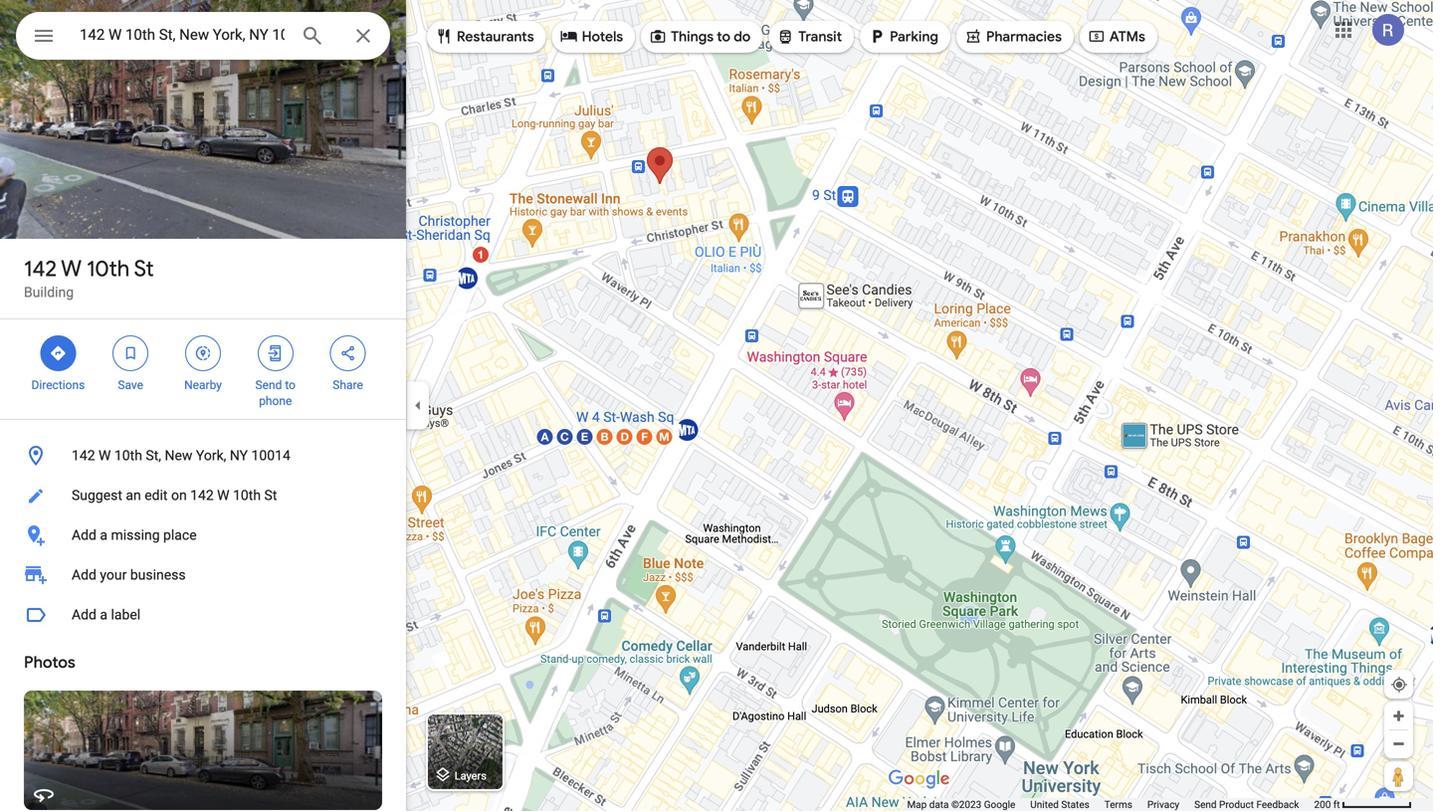 Task type: describe. For each thing, give the bounding box(es) containing it.
privacy
[[1148, 799, 1180, 811]]

2 vertical spatial 142
[[190, 487, 214, 504]]


[[32, 21, 56, 50]]

an
[[126, 487, 141, 504]]

 transit
[[777, 25, 842, 47]]

add a missing place button
[[0, 516, 406, 556]]

add a missing place
[[72, 527, 197, 544]]


[[1088, 25, 1106, 47]]

send for send product feedback
[[1195, 799, 1217, 811]]

photos
[[24, 653, 75, 673]]


[[777, 25, 795, 47]]

privacy button
[[1148, 799, 1180, 812]]

st,
[[146, 448, 161, 464]]

product
[[1220, 799, 1255, 811]]


[[49, 343, 67, 364]]

add your business link
[[0, 556, 406, 595]]


[[965, 25, 983, 47]]

atms
[[1110, 28, 1146, 46]]

phone
[[259, 394, 292, 408]]

label
[[111, 607, 141, 623]]

add for add your business
[[72, 567, 97, 583]]

 search field
[[16, 12, 390, 64]]

show street view coverage image
[[1385, 762, 1414, 792]]

directions
[[31, 378, 85, 392]]

zoom in image
[[1392, 709, 1407, 724]]

add your business
[[72, 567, 186, 583]]


[[122, 343, 140, 364]]

do
[[734, 28, 751, 46]]

terms
[[1105, 799, 1133, 811]]


[[267, 343, 285, 364]]

place
[[163, 527, 197, 544]]

 hotels
[[560, 25, 623, 47]]

york,
[[196, 448, 226, 464]]

collapse side panel image
[[407, 395, 429, 417]]

ft
[[1334, 799, 1341, 811]]

w for st,
[[99, 448, 111, 464]]

142 for st
[[24, 255, 57, 283]]

 pharmacies
[[965, 25, 1062, 47]]

actions for 142 w 10th st region
[[0, 320, 406, 419]]

building
[[24, 284, 74, 301]]

2 vertical spatial 10th
[[233, 487, 261, 504]]

142 W 10th St, New York, NY 10014 field
[[16, 12, 390, 60]]

 things to do
[[649, 25, 751, 47]]

new
[[165, 448, 193, 464]]

on
[[171, 487, 187, 504]]

add for add a missing place
[[72, 527, 97, 544]]

map
[[908, 799, 927, 811]]

united states
[[1031, 799, 1090, 811]]

hotels
[[582, 28, 623, 46]]

restaurants
[[457, 28, 534, 46]]

map data ©2023 google
[[908, 799, 1016, 811]]

google maps element
[[0, 0, 1434, 812]]

footer inside google maps element
[[908, 799, 1315, 812]]

200 ft
[[1315, 799, 1341, 811]]


[[339, 343, 357, 364]]

united
[[1031, 799, 1059, 811]]

transit
[[799, 28, 842, 46]]

142 w 10th st, new york, ny 10014
[[72, 448, 291, 464]]



Task type: vqa. For each thing, say whether or not it's contained in the screenshot.


Task type: locate. For each thing, give the bounding box(es) containing it.
0 vertical spatial w
[[61, 255, 82, 283]]

st inside button
[[264, 487, 277, 504]]

0 vertical spatial to
[[717, 28, 731, 46]]

142 up suggest
[[72, 448, 95, 464]]

a left missing
[[100, 527, 108, 544]]

add left your
[[72, 567, 97, 583]]

1 vertical spatial add
[[72, 567, 97, 583]]

142 w 10th st building
[[24, 255, 154, 301]]

 atms
[[1088, 25, 1146, 47]]

200 ft button
[[1315, 799, 1413, 811]]

share
[[333, 378, 363, 392]]

1 vertical spatial to
[[285, 378, 296, 392]]

None field
[[80, 23, 285, 47]]

10th for st,
[[114, 448, 142, 464]]

send product feedback button
[[1195, 799, 1300, 812]]

add a label
[[72, 607, 141, 623]]

2 vertical spatial add
[[72, 607, 97, 623]]


[[868, 25, 886, 47]]

add
[[72, 527, 97, 544], [72, 567, 97, 583], [72, 607, 97, 623]]

nearby
[[184, 378, 222, 392]]

send inside button
[[1195, 799, 1217, 811]]

©2023
[[952, 799, 982, 811]]

w inside 142 w 10th st building
[[61, 255, 82, 283]]

1 vertical spatial 142
[[72, 448, 95, 464]]

1 add from the top
[[72, 527, 97, 544]]

2 horizontal spatial 142
[[190, 487, 214, 504]]

st down 10014
[[264, 487, 277, 504]]

your
[[100, 567, 127, 583]]

10th for st
[[87, 255, 130, 283]]

suggest
[[72, 487, 122, 504]]

200
[[1315, 799, 1332, 811]]

3 add from the top
[[72, 607, 97, 623]]

things
[[671, 28, 714, 46]]

w up suggest
[[99, 448, 111, 464]]

zoom out image
[[1392, 737, 1407, 752]]

1 horizontal spatial st
[[264, 487, 277, 504]]

footer
[[908, 799, 1315, 812]]

edit
[[145, 487, 168, 504]]

add left label
[[72, 607, 97, 623]]


[[560, 25, 578, 47]]

1 vertical spatial w
[[99, 448, 111, 464]]

10th
[[87, 255, 130, 283], [114, 448, 142, 464], [233, 487, 261, 504]]

st
[[134, 255, 154, 283], [264, 487, 277, 504]]

send for send to phone
[[255, 378, 282, 392]]

1 a from the top
[[100, 527, 108, 544]]

business
[[130, 567, 186, 583]]

a
[[100, 527, 108, 544], [100, 607, 108, 623]]

 button
[[16, 12, 72, 64]]

142 right the on
[[190, 487, 214, 504]]


[[649, 25, 667, 47]]

1 horizontal spatial w
[[99, 448, 111, 464]]

142 inside 142 w 10th st building
[[24, 255, 57, 283]]

add a label button
[[0, 595, 406, 635]]

 parking
[[868, 25, 939, 47]]

w for st
[[61, 255, 82, 283]]

show your location image
[[1391, 676, 1409, 694]]

w inside 142 w 10th st, new york, ny 10014 button
[[99, 448, 111, 464]]

1 horizontal spatial to
[[717, 28, 731, 46]]

none field inside 142 w 10th st, new york, ny 10014 field
[[80, 23, 285, 47]]

add down suggest
[[72, 527, 97, 544]]


[[435, 25, 453, 47]]

2 a from the top
[[100, 607, 108, 623]]

to left "do"
[[717, 28, 731, 46]]

2 vertical spatial w
[[217, 487, 230, 504]]

0 horizontal spatial 142
[[24, 255, 57, 283]]

0 horizontal spatial send
[[255, 378, 282, 392]]

0 vertical spatial 10th
[[87, 255, 130, 283]]

states
[[1062, 799, 1090, 811]]

142 w 10th st main content
[[0, 0, 406, 812]]

st up 
[[134, 255, 154, 283]]

1 horizontal spatial send
[[1195, 799, 1217, 811]]

w
[[61, 255, 82, 283], [99, 448, 111, 464], [217, 487, 230, 504]]

0 vertical spatial a
[[100, 527, 108, 544]]

layers
[[455, 770, 487, 782]]

a left label
[[100, 607, 108, 623]]

0 vertical spatial st
[[134, 255, 154, 283]]

suggest an edit on 142 w 10th st button
[[0, 476, 406, 516]]

1 vertical spatial st
[[264, 487, 277, 504]]

1 vertical spatial 10th
[[114, 448, 142, 464]]

0 vertical spatial add
[[72, 527, 97, 544]]

0 vertical spatial 142
[[24, 255, 57, 283]]

10th left st, on the left bottom of the page
[[114, 448, 142, 464]]

data
[[930, 799, 949, 811]]

0 vertical spatial send
[[255, 378, 282, 392]]

w down york,
[[217, 487, 230, 504]]

suggest an edit on 142 w 10th st
[[72, 487, 277, 504]]

10th inside 142 w 10th st building
[[87, 255, 130, 283]]

10014
[[251, 448, 291, 464]]

2 horizontal spatial w
[[217, 487, 230, 504]]

10th up 
[[87, 255, 130, 283]]

parking
[[890, 28, 939, 46]]

feedback
[[1257, 799, 1300, 811]]

142 up building on the top
[[24, 255, 57, 283]]

0 horizontal spatial to
[[285, 378, 296, 392]]

send inside send to phone
[[255, 378, 282, 392]]

10th down ny
[[233, 487, 261, 504]]

 restaurants
[[435, 25, 534, 47]]

a for missing
[[100, 527, 108, 544]]

a for label
[[100, 607, 108, 623]]

142 w 10th st, new york, ny 10014 button
[[0, 436, 406, 476]]

pharmacies
[[987, 28, 1062, 46]]

send left product at the right of the page
[[1195, 799, 1217, 811]]

send product feedback
[[1195, 799, 1300, 811]]

1 horizontal spatial 142
[[72, 448, 95, 464]]

google account: ruby anderson  
(rubyanndersson@gmail.com) image
[[1373, 14, 1405, 46]]

1 vertical spatial a
[[100, 607, 108, 623]]

send up 'phone'
[[255, 378, 282, 392]]

to
[[717, 28, 731, 46], [285, 378, 296, 392]]


[[194, 343, 212, 364]]

w inside the suggest an edit on 142 w 10th st button
[[217, 487, 230, 504]]

1 vertical spatial send
[[1195, 799, 1217, 811]]

0 horizontal spatial w
[[61, 255, 82, 283]]

missing
[[111, 527, 160, 544]]

to inside the  things to do
[[717, 28, 731, 46]]

ny
[[230, 448, 248, 464]]

st inside 142 w 10th st building
[[134, 255, 154, 283]]

to up 'phone'
[[285, 378, 296, 392]]

to inside send to phone
[[285, 378, 296, 392]]

footer containing map data ©2023 google
[[908, 799, 1315, 812]]

terms button
[[1105, 799, 1133, 812]]

send
[[255, 378, 282, 392], [1195, 799, 1217, 811]]

w up building on the top
[[61, 255, 82, 283]]

save
[[118, 378, 143, 392]]

add for add a label
[[72, 607, 97, 623]]

142 for st,
[[72, 448, 95, 464]]

142
[[24, 255, 57, 283], [72, 448, 95, 464], [190, 487, 214, 504]]

united states button
[[1031, 799, 1090, 812]]

2 add from the top
[[72, 567, 97, 583]]

send to phone
[[255, 378, 296, 408]]

0 horizontal spatial st
[[134, 255, 154, 283]]

google
[[985, 799, 1016, 811]]



